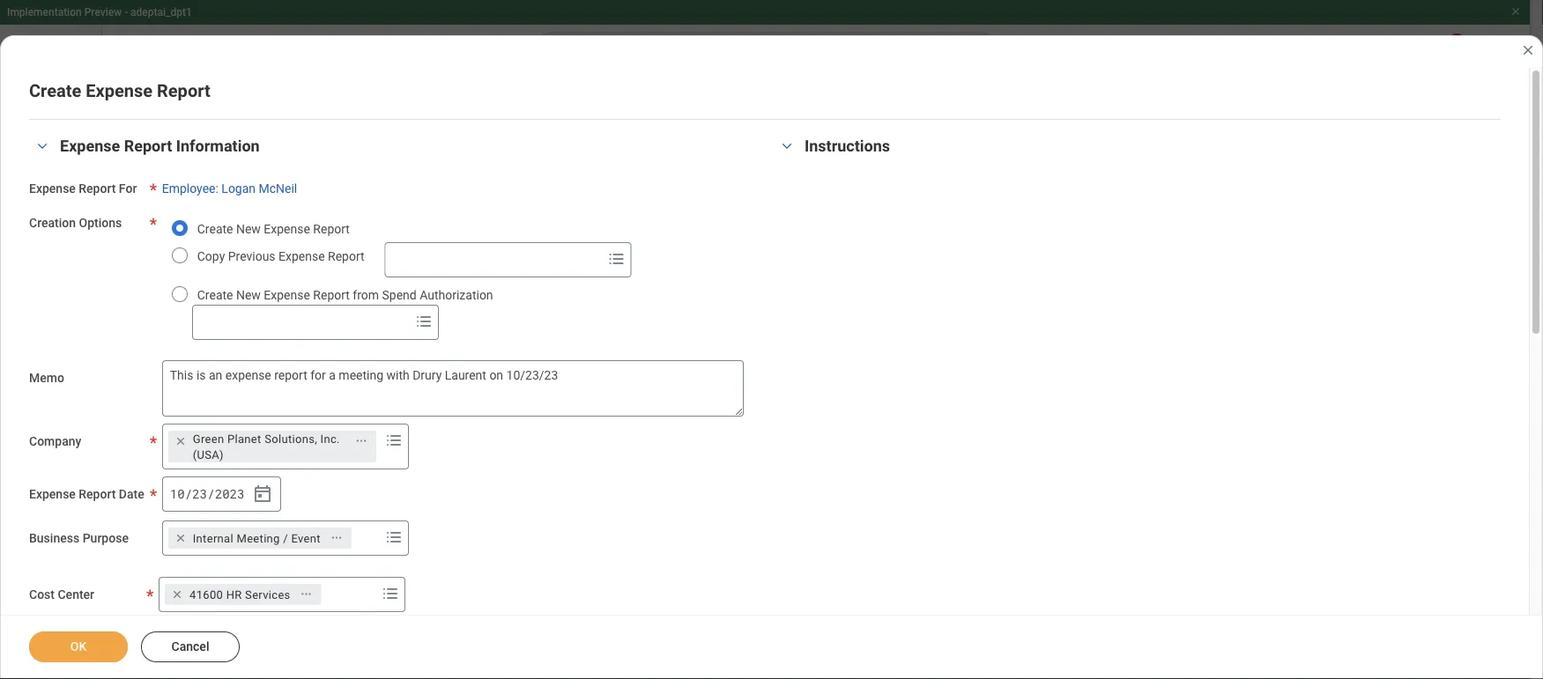 Task type: vqa. For each thing, say whether or not it's contained in the screenshot.
"For"
yes



Task type: describe. For each thing, give the bounding box(es) containing it.
x small image for purpose
[[172, 530, 189, 547]]

being
[[225, 494, 256, 509]]

overview
[[74, 179, 133, 195]]

suggested links element
[[14, 449, 267, 519]]

center
[[58, 588, 94, 602]]

cost
[[29, 588, 55, 602]]

internal
[[193, 532, 234, 545]]

meeting
[[237, 532, 280, 545]]

23
[[193, 486, 207, 502]]

reports
[[131, 221, 181, 238]]

create down the copy
[[197, 288, 233, 302]]

inbox large image
[[1437, 44, 1455, 62]]

ok
[[70, 640, 87, 655]]

needs
[[349, 528, 399, 549]]

information
[[176, 137, 260, 156]]

prompts image for business purpose
[[383, 527, 405, 548]]

solutions,
[[265, 432, 317, 446]]

search field for create new expense report from spend authorization
[[193, 307, 410, 338]]

instructions button
[[805, 137, 891, 156]]

transactions
[[131, 263, 213, 280]]

expense report information
[[60, 137, 260, 156]]

require
[[609, 613, 647, 628]]

create expense report link
[[371, 441, 521, 462]]

navigation pane region
[[0, 81, 282, 680]]

copy previous expense report
[[197, 249, 365, 263]]

cancel button
[[141, 632, 240, 663]]

need
[[913, 613, 940, 628]]

expense up the copy previous expense report
[[264, 222, 310, 236]]

(usa)
[[193, 448, 224, 461]]

green planet solutions, inc. (usa), press delete to clear value. option
[[168, 431, 376, 463]]

2 to from the left
[[981, 613, 992, 628]]

or
[[451, 613, 462, 628]]

green
[[193, 432, 224, 446]]

creation options
[[29, 216, 122, 230]]

create inside "main content"
[[373, 443, 415, 460]]

payment
[[74, 348, 130, 365]]

expenses for expenses hub
[[74, 113, 150, 134]]

logan
[[222, 182, 256, 196]]

suggested
[[74, 419, 142, 436]]

view
[[465, 613, 490, 628]]

edit or view expense reports that require action element
[[427, 612, 684, 630]]

expenses that you need to add to expense reports and submit element
[[810, 612, 1071, 647]]

expense transactions
[[74, 263, 213, 280]]

options
[[79, 216, 122, 230]]

new for create new expense report
[[236, 222, 261, 236]]

-
[[124, 6, 128, 19]]

needs attention
[[349, 528, 475, 549]]

implementation preview -   adeptai_dpt1
[[7, 6, 192, 19]]

suggested links button
[[14, 406, 267, 449]]

find out your financial well-being
[[74, 494, 256, 509]]

create expense report dialog
[[0, 35, 1544, 680]]

expenses that you need to add to expense reports and submit
[[810, 613, 1040, 645]]

expense down the copy previous expense report
[[264, 288, 310, 302]]

adeptai_dpt1
[[131, 6, 192, 19]]

report down expenses hub element
[[124, 137, 172, 156]]

overview link
[[14, 166, 267, 208]]

that inside expenses that you need to add to expense reports and submit
[[866, 613, 887, 628]]

authorization
[[420, 288, 493, 302]]

mcneil
[[259, 182, 297, 196]]

related actions image for business purpose
[[331, 532, 343, 545]]

prompts image for copy previous expense report
[[606, 248, 627, 270]]

tasks
[[371, 405, 413, 424]]

create expense report inside dialog
[[29, 80, 211, 101]]

edit or view expense reports that require action
[[427, 613, 684, 628]]

payment elections
[[74, 348, 192, 365]]

report up the copy previous expense report
[[313, 222, 350, 236]]

chevron down image
[[32, 140, 53, 153]]

create new expense report
[[197, 222, 350, 236]]

copy
[[197, 249, 225, 263]]

chevron down image
[[777, 140, 798, 153]]

prompts image for create new expense report from spend authorization
[[413, 311, 434, 332]]

create up the copy
[[197, 222, 233, 236]]

report left date
[[79, 487, 116, 502]]

cost center
[[29, 588, 94, 602]]

41600 hr services
[[190, 588, 291, 602]]

expenses for expenses that you need to add to expense reports and submit
[[810, 613, 863, 628]]

green planet solutions, inc. (usa)
[[193, 432, 340, 461]]

inc.
[[321, 432, 340, 446]]

10
[[170, 486, 185, 502]]

1 to from the left
[[943, 613, 954, 628]]

related actions image for cost center
[[300, 589, 313, 601]]

implementation preview -   adeptai_dpt1 banner
[[0, 0, 1531, 81]]

suggested links
[[74, 419, 180, 436]]

dashboard image
[[32, 176, 53, 198]]

expense reports link
[[14, 208, 267, 250]]

expense transactions link
[[14, 250, 267, 293]]

report left from
[[313, 288, 350, 302]]

preview
[[84, 6, 122, 19]]

prompts image for cost center
[[380, 584, 401, 605]]

task pay image
[[32, 219, 53, 240]]

financial
[[149, 494, 196, 509]]

report inside create expense report link
[[476, 443, 520, 460]]

/ inside option
[[283, 532, 288, 545]]

instructions
[[805, 137, 891, 156]]

add
[[957, 613, 977, 628]]



Task type: locate. For each thing, give the bounding box(es) containing it.
2 that from the left
[[866, 613, 887, 628]]

hr
[[226, 588, 242, 602]]

2 horizontal spatial /
[[283, 532, 288, 545]]

0 horizontal spatial reports
[[542, 613, 582, 628]]

x small image left 41600
[[168, 586, 186, 604]]

reports inside expenses that you need to add to expense reports and submit
[[810, 631, 849, 645]]

create
[[29, 80, 81, 101], [197, 222, 233, 236], [197, 288, 233, 302], [373, 443, 415, 460]]

green planet solutions, inc. (usa) element
[[193, 431, 345, 463]]

that left require
[[585, 613, 606, 628]]

expense report for
[[29, 182, 137, 196]]

41600 hr services, press delete to clear value. option
[[165, 584, 322, 606]]

2 vertical spatial prompts image
[[380, 584, 401, 605]]

10 / 23 / 2023
[[170, 486, 245, 503]]

main content containing expenses hub
[[0, 81, 1544, 680]]

/ right "10"
[[185, 486, 192, 503]]

prompts image right the event
[[383, 527, 405, 548]]

Memo text field
[[162, 360, 744, 417]]

0 horizontal spatial related actions image
[[300, 589, 313, 601]]

reports inside "element"
[[542, 613, 582, 628]]

expense up overview
[[60, 137, 120, 156]]

x small image
[[172, 530, 189, 547], [168, 586, 186, 604]]

that
[[585, 613, 606, 628], [866, 613, 887, 628]]

new up previous
[[236, 222, 261, 236]]

hub
[[154, 113, 187, 134]]

0 horizontal spatial /
[[185, 486, 192, 503]]

x small image left internal
[[172, 530, 189, 547]]

employee:
[[162, 182, 219, 196]]

0 vertical spatial ext link image
[[232, 458, 253, 475]]

1 vertical spatial expenses
[[810, 613, 863, 628]]

reports left and
[[810, 631, 849, 645]]

prompts image
[[383, 430, 405, 451], [383, 527, 405, 548]]

1 horizontal spatial related actions image
[[331, 532, 343, 545]]

implementation
[[7, 6, 82, 19]]

1 horizontal spatial expense
[[995, 613, 1040, 628]]

1 prompts image from the top
[[383, 430, 405, 451]]

0 horizontal spatial prompts image
[[380, 584, 401, 605]]

report left for
[[79, 182, 116, 196]]

0 vertical spatial related actions image
[[331, 532, 343, 545]]

1 horizontal spatial expenses
[[810, 613, 863, 628]]

expense down options
[[74, 263, 128, 280]]

to right add
[[981, 613, 992, 628]]

expense up expenses hub
[[86, 80, 153, 101]]

create expense report up expenses hub
[[29, 80, 211, 101]]

1 that from the left
[[585, 613, 606, 628]]

expenses
[[74, 113, 150, 134], [810, 613, 863, 628]]

ext link image down planet
[[232, 458, 253, 475]]

0 vertical spatial prompts image
[[606, 248, 627, 270]]

submit
[[876, 631, 914, 645]]

ext link image
[[232, 458, 253, 475], [232, 493, 253, 511]]

expenses inside navigation pane "region"
[[74, 113, 150, 134]]

and
[[852, 631, 873, 645]]

to
[[943, 613, 954, 628], [981, 613, 992, 628]]

expenses hub element
[[74, 111, 218, 136]]

0 vertical spatial expenses
[[74, 113, 150, 134]]

related actions image right the event
[[331, 532, 343, 545]]

expense inside expenses that you need to add to expense reports and submit
[[995, 613, 1040, 628]]

find out your financial well-being link
[[14, 484, 267, 519]]

04/20/2023 - exp-00009601 element
[[371, 676, 573, 680]]

chevron down small image
[[232, 417, 253, 438]]

ext link image right well-
[[232, 493, 253, 511]]

/ right 23
[[207, 486, 215, 503]]

new down previous
[[236, 288, 261, 302]]

x small image inside the internal meeting / event, press delete to clear value. option
[[172, 530, 189, 547]]

company
[[29, 434, 81, 449]]

1 horizontal spatial /
[[207, 486, 215, 503]]

expense down the memo text box
[[419, 443, 473, 460]]

/ left the event
[[283, 532, 288, 545]]

expense up creation
[[29, 182, 76, 196]]

1 vertical spatial search field
[[193, 307, 410, 338]]

1 vertical spatial create expense report
[[373, 443, 520, 460]]

expense report information group
[[29, 136, 757, 680]]

1 vertical spatial prompts image
[[413, 311, 434, 332]]

prompts image for company
[[383, 430, 405, 451]]

related actions image
[[355, 435, 367, 448]]

0 horizontal spatial expenses
[[74, 113, 150, 134]]

1 vertical spatial x small image
[[168, 586, 186, 604]]

for
[[119, 182, 137, 196]]

2023
[[215, 486, 245, 502]]

previous
[[228, 249, 276, 263]]

create expense report down the memo text box
[[373, 443, 520, 460]]

your
[[122, 494, 146, 509]]

prompts image down tasks
[[383, 430, 405, 451]]

Search field
[[386, 244, 603, 276], [193, 307, 410, 338]]

expense down overview
[[74, 221, 128, 238]]

1 vertical spatial reports
[[810, 631, 849, 645]]

calendar image
[[252, 484, 273, 505]]

0 vertical spatial create expense report
[[29, 80, 211, 101]]

1 vertical spatial related actions image
[[300, 589, 313, 601]]

internal meeting / event
[[193, 532, 321, 545]]

2 horizontal spatial prompts image
[[606, 248, 627, 270]]

well-
[[199, 494, 225, 509]]

related actions image
[[331, 532, 343, 545], [300, 589, 313, 601]]

1 vertical spatial new
[[236, 288, 261, 302]]

memo
[[29, 371, 64, 386]]

from
[[353, 288, 379, 302]]

41600
[[190, 588, 223, 602]]

you
[[890, 613, 910, 628]]

create up chevron down icon
[[29, 80, 81, 101]]

create new expense report from spend authorization
[[197, 288, 493, 302]]

business
[[29, 531, 80, 546]]

1 horizontal spatial reports
[[810, 631, 849, 645]]

expense up business
[[29, 487, 76, 502]]

expense right the view
[[493, 613, 539, 628]]

expense report information button
[[60, 137, 260, 156]]

find
[[74, 494, 98, 509]]

edit
[[427, 613, 448, 628]]

0 horizontal spatial create expense report
[[29, 80, 211, 101]]

close create expense report image
[[1522, 43, 1536, 57]]

expense down the create new expense report
[[279, 249, 325, 263]]

search field down create new expense report from spend authorization
[[193, 307, 410, 338]]

profile logan mcneil element
[[1471, 34, 1520, 72]]

action
[[650, 613, 684, 628]]

date
[[119, 487, 144, 502]]

search image
[[549, 42, 570, 63]]

related actions image right services
[[300, 589, 313, 601]]

ext link image inside the find out your financial well-being link
[[232, 493, 253, 511]]

2 ext link image from the top
[[232, 493, 253, 511]]

link image
[[32, 417, 53, 438]]

2 expense from the left
[[995, 613, 1040, 628]]

report up create new expense report from spend authorization
[[328, 249, 365, 263]]

purpose
[[83, 531, 129, 546]]

1 horizontal spatial create expense report
[[373, 443, 520, 460]]

expense report date
[[29, 487, 144, 502]]

expense right add
[[995, 613, 1040, 628]]

event
[[291, 532, 321, 545]]

2 new from the top
[[236, 288, 261, 302]]

1 ext link image from the top
[[232, 458, 253, 475]]

employee: logan mcneil link
[[162, 178, 297, 196]]

create right related actions image
[[373, 443, 415, 460]]

x small image inside 41600 hr services, press delete to clear value. option
[[168, 586, 186, 604]]

0 vertical spatial reports
[[542, 613, 582, 628]]

x small image for center
[[168, 586, 186, 604]]

that up and
[[866, 613, 887, 628]]

expense
[[86, 80, 153, 101], [60, 137, 120, 156], [29, 182, 76, 196], [74, 221, 128, 238], [264, 222, 310, 236], [279, 249, 325, 263], [74, 263, 128, 280], [264, 288, 310, 302], [419, 443, 473, 460], [29, 487, 76, 502]]

expense report date group
[[162, 477, 281, 512]]

to left add
[[943, 613, 954, 628]]

0 horizontal spatial that
[[585, 613, 606, 628]]

1 horizontal spatial that
[[866, 613, 887, 628]]

spend
[[382, 288, 417, 302]]

reports
[[542, 613, 582, 628], [810, 631, 849, 645]]

expenses up expense report information button
[[74, 113, 150, 134]]

search field up authorization
[[386, 244, 603, 276]]

expense reports
[[74, 221, 181, 238]]

1 vertical spatial prompts image
[[383, 527, 405, 548]]

cancel
[[172, 640, 209, 655]]

1 horizontal spatial to
[[981, 613, 992, 628]]

transformation import image
[[232, 113, 253, 134]]

ok button
[[29, 632, 128, 663]]

elections
[[134, 348, 192, 365]]

0 vertical spatial new
[[236, 222, 261, 236]]

1 vertical spatial ext link image
[[232, 493, 253, 511]]

0 vertical spatial search field
[[386, 244, 603, 276]]

0 horizontal spatial expense
[[493, 613, 539, 628]]

/
[[185, 486, 192, 503], [207, 486, 215, 503], [283, 532, 288, 545]]

0 vertical spatial x small image
[[172, 530, 189, 547]]

expenses hub
[[74, 113, 187, 134]]

create expense report inside "main content"
[[373, 443, 520, 460]]

0 horizontal spatial to
[[943, 613, 954, 628]]

close environment banner image
[[1511, 6, 1522, 17]]

business purpose
[[29, 531, 129, 546]]

expenses up and
[[810, 613, 863, 628]]

services
[[245, 588, 291, 602]]

that inside "element"
[[585, 613, 606, 628]]

expense inside "element"
[[493, 613, 539, 628]]

report up hub
[[157, 80, 211, 101]]

reports left require
[[542, 613, 582, 628]]

internal meeting / event element
[[193, 531, 321, 546]]

expenses inside expenses that you need to add to expense reports and submit
[[810, 613, 863, 628]]

out
[[101, 494, 119, 509]]

x small image
[[172, 433, 189, 450]]

search field for copy previous expense report
[[386, 244, 603, 276]]

create expense report
[[29, 80, 211, 101], [373, 443, 520, 460]]

links
[[145, 419, 180, 436]]

1 horizontal spatial prompts image
[[413, 311, 434, 332]]

payment elections link
[[14, 335, 267, 377]]

41600 hr services element
[[190, 587, 291, 603]]

internal meeting / event, press delete to clear value. option
[[168, 528, 352, 549]]

report down the memo text box
[[476, 443, 520, 460]]

prompts image
[[606, 248, 627, 270], [413, 311, 434, 332], [380, 584, 401, 605]]

0 vertical spatial prompts image
[[383, 430, 405, 451]]

2 prompts image from the top
[[383, 527, 405, 548]]

report
[[157, 80, 211, 101], [124, 137, 172, 156], [79, 182, 116, 196], [313, 222, 350, 236], [328, 249, 365, 263], [313, 288, 350, 302], [476, 443, 520, 460], [79, 487, 116, 502]]

new for create new expense report from spend authorization
[[236, 288, 261, 302]]

1 new from the top
[[236, 222, 261, 236]]

main content
[[0, 81, 1544, 680]]

1 expense from the left
[[493, 613, 539, 628]]

creation
[[29, 216, 76, 230]]

attention
[[404, 528, 475, 549]]

new
[[236, 222, 261, 236], [236, 288, 261, 302]]

employee: logan mcneil
[[162, 182, 297, 196]]

planet
[[227, 432, 262, 446]]



